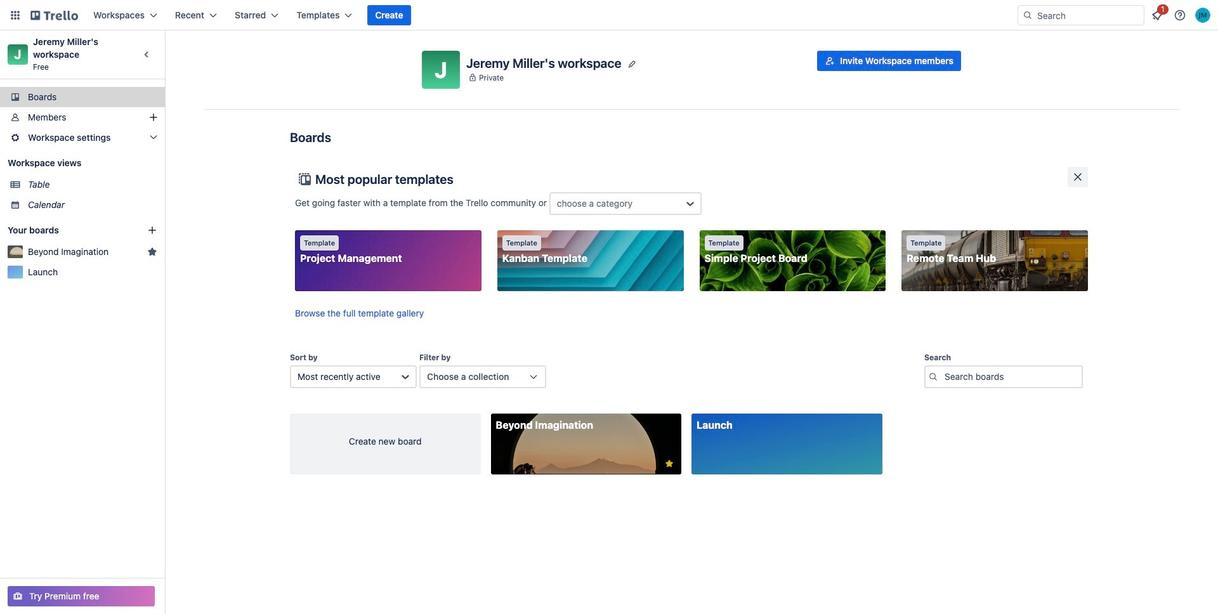 Task type: locate. For each thing, give the bounding box(es) containing it.
click to unstar this board. it will be removed from your starred list. image
[[664, 458, 675, 470]]

add board image
[[147, 225, 157, 236]]

back to home image
[[30, 5, 78, 25]]

jeremy miller (jeremymiller198) image
[[1196, 8, 1211, 23]]

your boards with 2 items element
[[8, 223, 128, 238]]

open information menu image
[[1174, 9, 1187, 22]]



Task type: describe. For each thing, give the bounding box(es) containing it.
Search boards text field
[[925, 366, 1084, 388]]

Search field
[[1033, 6, 1144, 24]]

workspace navigation collapse icon image
[[138, 46, 156, 63]]

search image
[[1023, 10, 1033, 20]]

1 notification image
[[1150, 8, 1165, 23]]

primary element
[[0, 0, 1219, 30]]

starred icon image
[[147, 247, 157, 257]]



Task type: vqa. For each thing, say whether or not it's contained in the screenshot.
search FIELD
yes



